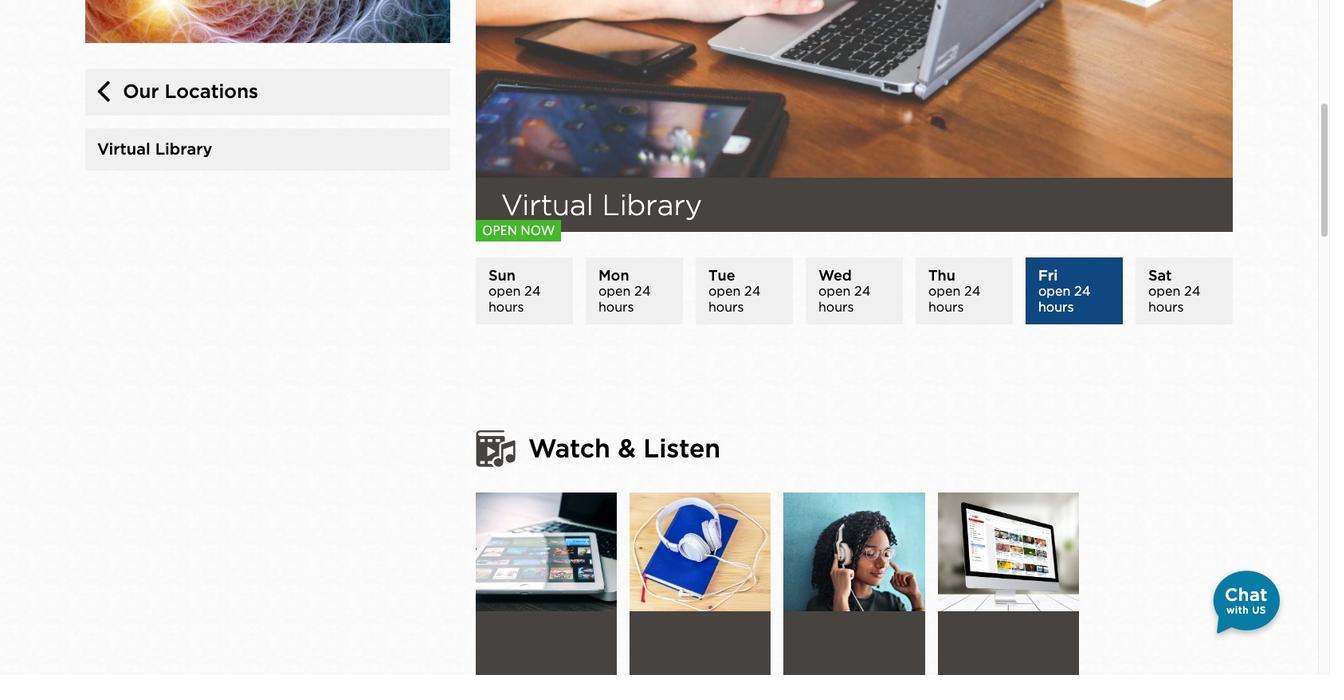 Task type: vqa. For each thing, say whether or not it's contained in the screenshot.
The 24
yes



Task type: describe. For each thing, give the bounding box(es) containing it.
tue
[[709, 267, 736, 284]]

24 for tue
[[745, 284, 761, 299]]

mon open 24 hours
[[599, 267, 651, 315]]

fri
[[1039, 267, 1058, 284]]

us
[[1253, 604, 1267, 616]]

virtual for virtual library
[[97, 139, 150, 159]]

24 for thu
[[965, 284, 981, 299]]

hours for sun
[[489, 300, 524, 315]]

virtual library image
[[85, 0, 450, 43]]

listen
[[644, 433, 721, 464]]

our
[[123, 80, 159, 103]]

hours for tue
[[709, 300, 744, 315]]

hours for sat
[[1149, 300, 1184, 315]]

locations
[[165, 80, 258, 103]]

24 for wed
[[855, 284, 871, 299]]

open
[[482, 223, 517, 238]]

youtube content image
[[938, 493, 1079, 611]]

our locations link
[[85, 69, 450, 115]]

tue open 24 hours
[[709, 267, 761, 315]]

virtual library open now
[[482, 187, 702, 238]]

open for tue
[[709, 284, 741, 299]]

hours for fri
[[1039, 300, 1074, 315]]

chat with us
[[1226, 584, 1268, 616]]

hours for wed
[[819, 300, 854, 315]]

streaming movies image
[[476, 493, 617, 611]]

24 for fri
[[1075, 284, 1091, 299]]

24 for sat
[[1185, 284, 1201, 299]]

library for virtual library open now
[[602, 187, 702, 222]]

virtual library
[[97, 139, 212, 159]]

chat
[[1226, 584, 1268, 605]]

now
[[521, 223, 555, 238]]

open for mon
[[599, 284, 631, 299]]



Task type: locate. For each thing, give the bounding box(es) containing it.
hours inside sat open 24 hours
[[1149, 300, 1184, 315]]

sun
[[489, 267, 516, 284]]

hours inside sun open 24 hours
[[489, 300, 524, 315]]

6 hours from the left
[[1039, 300, 1074, 315]]

4 24 from the left
[[855, 284, 871, 299]]

24
[[525, 284, 541, 299], [635, 284, 651, 299], [745, 284, 761, 299], [855, 284, 871, 299], [965, 284, 981, 299], [1075, 284, 1091, 299], [1185, 284, 1201, 299]]

open for sat
[[1149, 284, 1181, 299]]

thu open 24 hours
[[929, 267, 981, 315]]

1 hours from the left
[[489, 300, 524, 315]]

open for wed
[[819, 284, 851, 299]]

open
[[489, 284, 521, 299], [599, 284, 631, 299], [709, 284, 741, 299], [819, 284, 851, 299], [929, 284, 961, 299], [1039, 284, 1071, 299], [1149, 284, 1181, 299]]

6 24 from the left
[[1075, 284, 1091, 299]]

open inside sat open 24 hours
[[1149, 284, 1181, 299]]

library inside virtual library open now
[[602, 187, 702, 222]]

1 vertical spatial library
[[602, 187, 702, 222]]

watch
[[529, 433, 611, 464]]

hours down fri
[[1039, 300, 1074, 315]]

6 open from the left
[[1039, 284, 1071, 299]]

24 inside wed open 24 hours
[[855, 284, 871, 299]]

virtual library 24/7 resources image
[[476, 0, 1233, 178]]

open inside sun open 24 hours
[[489, 284, 521, 299]]

24 inside fri open 24 hours
[[1075, 284, 1091, 299]]

1 open from the left
[[489, 284, 521, 299]]

0 horizontal spatial virtual
[[97, 139, 150, 159]]

virtual
[[97, 139, 150, 159], [502, 187, 594, 222]]

virtual down our
[[97, 139, 150, 159]]

hours
[[489, 300, 524, 315], [599, 300, 634, 315], [709, 300, 744, 315], [819, 300, 854, 315], [929, 300, 964, 315], [1039, 300, 1074, 315], [1149, 300, 1184, 315]]

virtual inside virtual library open now
[[502, 187, 594, 222]]

hours inside thu open 24 hours
[[929, 300, 964, 315]]

hours inside tue open 24 hours
[[709, 300, 744, 315]]

4 open from the left
[[819, 284, 851, 299]]

library
[[155, 139, 212, 159], [602, 187, 702, 222]]

open for thu
[[929, 284, 961, 299]]

0 horizontal spatial library
[[155, 139, 212, 159]]

virtual library link
[[85, 128, 450, 170]]

open inside wed open 24 hours
[[819, 284, 851, 299]]

hours for thu
[[929, 300, 964, 315]]

3 hours from the left
[[709, 300, 744, 315]]

hours down sat
[[1149, 300, 1184, 315]]

wed
[[819, 267, 852, 284]]

open down wed
[[819, 284, 851, 299]]

1 vertical spatial virtual
[[502, 187, 594, 222]]

0 vertical spatial virtual
[[97, 139, 150, 159]]

mon
[[599, 267, 630, 284]]

open inside tue open 24 hours
[[709, 284, 741, 299]]

7 24 from the left
[[1185, 284, 1201, 299]]

sat open 24 hours
[[1149, 267, 1201, 315]]

open inside thu open 24 hours
[[929, 284, 961, 299]]

sat
[[1149, 267, 1172, 284]]

hours down wed
[[819, 300, 854, 315]]

open down mon
[[599, 284, 631, 299]]

1 horizontal spatial virtual
[[502, 187, 594, 222]]

&
[[618, 433, 636, 464]]

24 inside sun open 24 hours
[[525, 284, 541, 299]]

open down sat
[[1149, 284, 1181, 299]]

hours for mon
[[599, 300, 634, 315]]

24 for sun
[[525, 284, 541, 299]]

7 open from the left
[[1149, 284, 1181, 299]]

24 for mon
[[635, 284, 651, 299]]

1 24 from the left
[[525, 284, 541, 299]]

24 inside sat open 24 hours
[[1185, 284, 1201, 299]]

open inside 'mon open 24 hours'
[[599, 284, 631, 299]]

hours inside wed open 24 hours
[[819, 300, 854, 315]]

2 24 from the left
[[635, 284, 651, 299]]

with
[[1227, 604, 1250, 616]]

2 open from the left
[[599, 284, 631, 299]]

our locations
[[123, 80, 258, 103]]

5 24 from the left
[[965, 284, 981, 299]]

library for virtual library
[[155, 139, 212, 159]]

hours inside fri open 24 hours
[[1039, 300, 1074, 315]]

thu
[[929, 267, 956, 284]]

7 hours from the left
[[1149, 300, 1184, 315]]

virtual for virtual library open now
[[502, 187, 594, 222]]

hours down mon
[[599, 300, 634, 315]]

5 open from the left
[[929, 284, 961, 299]]

5 hours from the left
[[929, 300, 964, 315]]

24 inside 'mon open 24 hours'
[[635, 284, 651, 299]]

open inside fri open 24 hours
[[1039, 284, 1071, 299]]

virtual up now
[[502, 187, 594, 222]]

hours down thu
[[929, 300, 964, 315]]

open down thu
[[929, 284, 961, 299]]

fri open 24 hours
[[1039, 267, 1091, 315]]

open down "sun"
[[489, 284, 521, 299]]

4 hours from the left
[[819, 300, 854, 315]]

watch & listen
[[529, 433, 721, 464]]

0 vertical spatial library
[[155, 139, 212, 159]]

eaudiobooks image
[[630, 493, 771, 611]]

streaming music image
[[784, 493, 925, 611]]

24 inside thu open 24 hours
[[965, 284, 981, 299]]

2 hours from the left
[[599, 300, 634, 315]]

open for sun
[[489, 284, 521, 299]]

hours down "sun"
[[489, 300, 524, 315]]

3 open from the left
[[709, 284, 741, 299]]

24 inside tue open 24 hours
[[745, 284, 761, 299]]

open down fri
[[1039, 284, 1071, 299]]

hours inside 'mon open 24 hours'
[[599, 300, 634, 315]]

3 24 from the left
[[745, 284, 761, 299]]

sun open 24 hours
[[489, 267, 541, 315]]

emedia image
[[476, 430, 516, 467]]

hours down tue at top
[[709, 300, 744, 315]]

open down tue at top
[[709, 284, 741, 299]]

open for fri
[[1039, 284, 1071, 299]]

1 horizontal spatial library
[[602, 187, 702, 222]]

wed open 24 hours
[[819, 267, 871, 315]]



